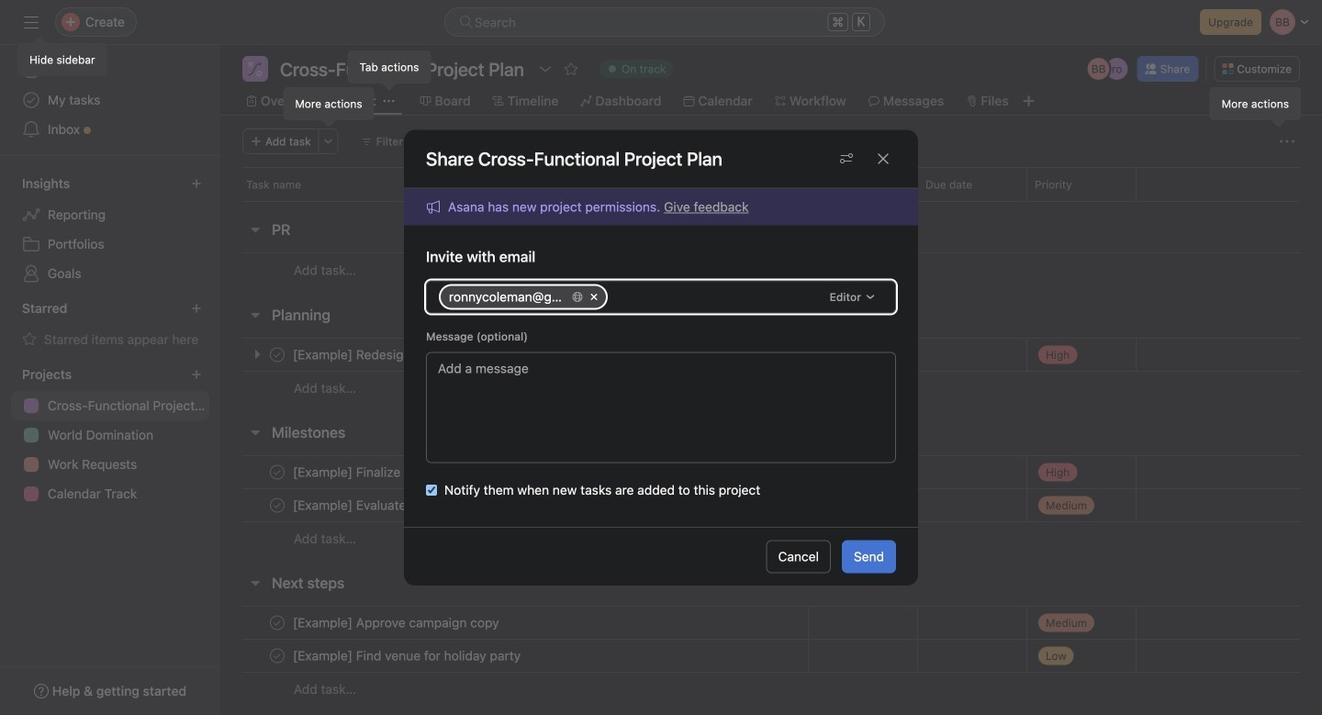 Task type: locate. For each thing, give the bounding box(es) containing it.
task name text field for mark complete checkbox in the [example] approve campaign copy cell
[[289, 614, 505, 633]]

0 vertical spatial mark complete checkbox
[[266, 462, 288, 484]]

Add a message text field
[[426, 352, 897, 463]]

mark complete image
[[266, 462, 288, 484], [266, 495, 288, 517], [266, 612, 288, 634], [266, 645, 288, 667]]

None text field
[[276, 56, 529, 82]]

2 vertical spatial collapse task list for this group image
[[248, 425, 263, 440]]

dialog
[[404, 130, 919, 586]]

3 mark complete image from the top
[[266, 612, 288, 634]]

mark complete image inside [example] finalize budget cell
[[266, 462, 288, 484]]

1 task name text field from the top
[[289, 463, 452, 482]]

projects element
[[0, 358, 220, 513]]

2 mark complete checkbox from the top
[[266, 645, 288, 667]]

1 vertical spatial mark complete checkbox
[[266, 645, 288, 667]]

1 vertical spatial mark complete checkbox
[[266, 612, 288, 634]]

mark complete image inside [example] approve campaign copy cell
[[266, 612, 288, 634]]

row
[[220, 167, 1323, 201], [243, 200, 1301, 202], [220, 253, 1323, 288], [438, 281, 822, 313], [220, 371, 1323, 405], [220, 456, 1323, 490], [220, 489, 1323, 523], [220, 522, 1323, 556], [220, 606, 1323, 640], [220, 639, 1323, 673], [220, 673, 1323, 706]]

mark complete checkbox inside [example] approve campaign copy cell
[[266, 612, 288, 634]]

collapse task list for this group image for header milestones tree grid
[[248, 425, 263, 440]]

2 mark complete image from the top
[[266, 495, 288, 517]]

1 mark complete checkbox from the top
[[266, 462, 288, 484]]

mark complete image for mark complete option inside the [example] find venue for holiday party cell
[[266, 645, 288, 667]]

tooltip
[[18, 39, 106, 75], [349, 51, 430, 88], [284, 88, 374, 125], [1211, 88, 1301, 125]]

task name text field for mark complete option inside [example] evaluate new email marketing platform cell
[[289, 497, 591, 515]]

add to starred image
[[564, 62, 579, 76]]

4 task name text field from the top
[[289, 647, 527, 666]]

None checkbox
[[426, 485, 437, 496]]

task name text field for mark complete checkbox within [example] finalize budget cell
[[289, 463, 452, 482]]

mark complete checkbox for [example] evaluate new email marketing platform cell
[[266, 462, 288, 484]]

3 task name text field from the top
[[289, 614, 505, 633]]

task name text field inside [example] approve campaign copy cell
[[289, 614, 505, 633]]

[example] find venue for holiday party cell
[[220, 639, 808, 673]]

header milestones tree grid
[[220, 456, 1323, 556]]

2 collapse task list for this group image from the top
[[248, 308, 263, 322]]

0 vertical spatial collapse task list for this group image
[[248, 222, 263, 237]]

3 collapse task list for this group image from the top
[[248, 425, 263, 440]]

mark complete checkbox inside [example] evaluate new email marketing platform cell
[[266, 495, 288, 517]]

Mark complete checkbox
[[266, 462, 288, 484], [266, 612, 288, 634]]

task name text field inside [example] evaluate new email marketing platform cell
[[289, 497, 591, 515]]

4 mark complete image from the top
[[266, 645, 288, 667]]

mark complete image inside [example] find venue for holiday party cell
[[266, 645, 288, 667]]

mark complete checkbox for [example] find venue for holiday party cell
[[266, 612, 288, 634]]

Mark complete checkbox
[[266, 495, 288, 517], [266, 645, 288, 667]]

task name text field inside [example] find venue for holiday party cell
[[289, 647, 527, 666]]

1 collapse task list for this group image from the top
[[248, 222, 263, 237]]

close this dialog image
[[876, 151, 891, 166]]

1 vertical spatial collapse task list for this group image
[[248, 308, 263, 322]]

collapse task list for this group image
[[248, 222, 263, 237], [248, 308, 263, 322], [248, 425, 263, 440]]

1 mark complete checkbox from the top
[[266, 495, 288, 517]]

collapse task list for this group image
[[248, 576, 263, 591]]

hide sidebar image
[[24, 15, 39, 29]]

line_and_symbols image
[[248, 62, 263, 76]]

2 task name text field from the top
[[289, 497, 591, 515]]

0 vertical spatial mark complete checkbox
[[266, 495, 288, 517]]

mark complete checkbox inside [example] find venue for holiday party cell
[[266, 645, 288, 667]]

cell
[[441, 286, 606, 308]]

mark complete image inside [example] evaluate new email marketing platform cell
[[266, 495, 288, 517]]

2 mark complete checkbox from the top
[[266, 612, 288, 634]]

task name text field inside [example] finalize budget cell
[[289, 463, 452, 482]]

mark complete checkbox inside [example] finalize budget cell
[[266, 462, 288, 484]]

banner
[[426, 197, 749, 217]]

header planning tree grid
[[220, 338, 1323, 405]]

Task name text field
[[289, 463, 452, 482], [289, 497, 591, 515], [289, 614, 505, 633], [289, 647, 527, 666]]

1 mark complete image from the top
[[266, 462, 288, 484]]



Task type: describe. For each thing, give the bounding box(es) containing it.
[example] evaluate new email marketing platform cell
[[220, 489, 808, 523]]

[example] approve campaign copy cell
[[220, 606, 808, 640]]

mark complete checkbox for mark complete checkbox within [example] finalize budget cell
[[266, 495, 288, 517]]

mark complete image for mark complete checkbox in the [example] approve campaign copy cell
[[266, 612, 288, 634]]

mark complete image for mark complete option inside [example] evaluate new email marketing platform cell
[[266, 495, 288, 517]]

mark complete checkbox for mark complete checkbox in the [example] approve campaign copy cell
[[266, 645, 288, 667]]

collapse task list for this group image for header planning tree grid
[[248, 308, 263, 322]]

[example] finalize budget cell
[[220, 456, 808, 490]]

starred element
[[0, 292, 220, 358]]

project permissions image
[[840, 151, 854, 166]]

header next steps tree grid
[[220, 606, 1323, 706]]

mark complete image for mark complete checkbox within [example] finalize budget cell
[[266, 462, 288, 484]]

task name text field for mark complete option inside the [example] find venue for holiday party cell
[[289, 647, 527, 666]]

insights element
[[0, 167, 220, 292]]

global element
[[0, 45, 220, 155]]



Task type: vqa. For each thing, say whether or not it's contained in the screenshot.
isInverse icon
no



